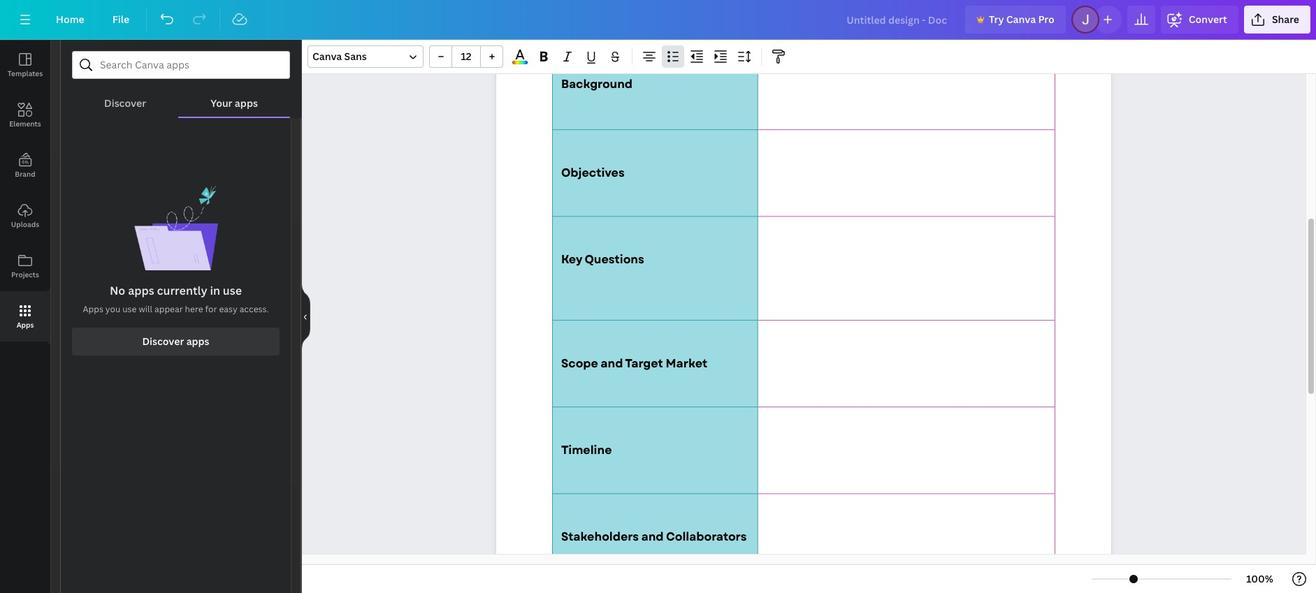 Task type: vqa. For each thing, say whether or not it's contained in the screenshot.
access.
yes



Task type: describe. For each thing, give the bounding box(es) containing it.
apps for your
[[235, 96, 258, 110]]

color range image
[[513, 61, 528, 64]]

apps for no
[[128, 283, 154, 299]]

elements
[[9, 119, 41, 129]]

try canva pro button
[[966, 6, 1066, 34]]

discover for discover
[[104, 96, 146, 110]]

uploads
[[11, 220, 39, 229]]

canva inside button
[[1007, 13, 1036, 26]]

100% button
[[1238, 568, 1283, 591]]

easy
[[219, 303, 238, 315]]

your
[[211, 96, 233, 110]]

Search Canva apps search field
[[100, 52, 262, 78]]

1 horizontal spatial use
[[223, 283, 242, 299]]

apps button
[[0, 292, 50, 342]]

– – number field
[[457, 50, 476, 63]]

file button
[[101, 6, 141, 34]]

elements button
[[0, 90, 50, 141]]

0 horizontal spatial use
[[123, 303, 137, 315]]

templates button
[[0, 40, 50, 90]]

share
[[1272, 13, 1300, 26]]

canva inside dropdown button
[[313, 50, 342, 63]]

no
[[110, 283, 125, 299]]

hide image
[[301, 283, 310, 350]]

currently
[[157, 283, 207, 299]]

convert
[[1189, 13, 1228, 26]]

in
[[210, 283, 220, 299]]

Design title text field
[[836, 6, 960, 34]]

try canva pro
[[989, 13, 1055, 26]]



Task type: locate. For each thing, give the bounding box(es) containing it.
share button
[[1244, 6, 1311, 34]]

pro
[[1039, 13, 1055, 26]]

1 horizontal spatial apps
[[186, 335, 209, 348]]

apps
[[83, 303, 103, 315], [17, 320, 34, 330]]

your apps
[[211, 96, 258, 110]]

canva
[[1007, 13, 1036, 26], [313, 50, 342, 63]]

apps up 'will'
[[128, 283, 154, 299]]

use
[[223, 283, 242, 299], [123, 303, 137, 315]]

use right the in
[[223, 283, 242, 299]]

here
[[185, 303, 203, 315]]

sans
[[344, 50, 367, 63]]

0 vertical spatial apps
[[83, 303, 103, 315]]

brand button
[[0, 141, 50, 191]]

100%
[[1247, 573, 1274, 586]]

discover apps
[[142, 335, 209, 348]]

file
[[112, 13, 129, 26]]

try
[[989, 13, 1004, 26]]

canva left sans
[[313, 50, 342, 63]]

side panel tab list
[[0, 40, 50, 342]]

apps down here
[[186, 335, 209, 348]]

will
[[139, 303, 152, 315]]

for
[[205, 303, 217, 315]]

1 vertical spatial discover
[[142, 335, 184, 348]]

appear
[[155, 303, 183, 315]]

discover apps button
[[72, 328, 280, 356]]

discover
[[104, 96, 146, 110], [142, 335, 184, 348]]

apps left you
[[83, 303, 103, 315]]

discover for discover apps
[[142, 335, 184, 348]]

1 horizontal spatial canva
[[1007, 13, 1036, 26]]

0 vertical spatial use
[[223, 283, 242, 299]]

canva sans
[[313, 50, 367, 63]]

main menu bar
[[0, 0, 1317, 40]]

canva sans button
[[308, 45, 424, 68]]

apps inside no apps currently in use apps you use will appear here for easy access.
[[83, 303, 103, 315]]

home link
[[45, 6, 96, 34]]

canva right try
[[1007, 13, 1036, 26]]

0 vertical spatial canva
[[1007, 13, 1036, 26]]

home
[[56, 13, 84, 26]]

empty folder image displayed when there are no installed apps image
[[134, 185, 218, 271]]

apps right your
[[235, 96, 258, 110]]

group
[[429, 45, 503, 68]]

projects
[[11, 270, 39, 280]]

brand
[[15, 169, 35, 179]]

0 vertical spatial apps
[[235, 96, 258, 110]]

templates
[[8, 69, 43, 78]]

apps for discover
[[186, 335, 209, 348]]

convert button
[[1161, 6, 1239, 34]]

1 vertical spatial apps
[[17, 320, 34, 330]]

apps inside button
[[17, 320, 34, 330]]

discover down search canva apps search box
[[104, 96, 146, 110]]

1 horizontal spatial apps
[[83, 303, 103, 315]]

apps
[[235, 96, 258, 110], [128, 283, 154, 299], [186, 335, 209, 348]]

0 horizontal spatial apps
[[128, 283, 154, 299]]

1 vertical spatial apps
[[128, 283, 154, 299]]

projects button
[[0, 241, 50, 292]]

no apps currently in use apps you use will appear here for easy access.
[[83, 283, 269, 315]]

0 horizontal spatial canva
[[313, 50, 342, 63]]

2 vertical spatial apps
[[186, 335, 209, 348]]

discover button
[[72, 79, 178, 117]]

discover down appear
[[142, 335, 184, 348]]

apps down the projects
[[17, 320, 34, 330]]

1 vertical spatial canva
[[313, 50, 342, 63]]

you
[[105, 303, 120, 315]]

0 vertical spatial discover
[[104, 96, 146, 110]]

2 horizontal spatial apps
[[235, 96, 258, 110]]

1 vertical spatial use
[[123, 303, 137, 315]]

uploads button
[[0, 191, 50, 241]]

your apps button
[[178, 79, 290, 117]]

access.
[[240, 303, 269, 315]]

apps inside no apps currently in use apps you use will appear here for easy access.
[[128, 283, 154, 299]]

use left 'will'
[[123, 303, 137, 315]]

0 horizontal spatial apps
[[17, 320, 34, 330]]



